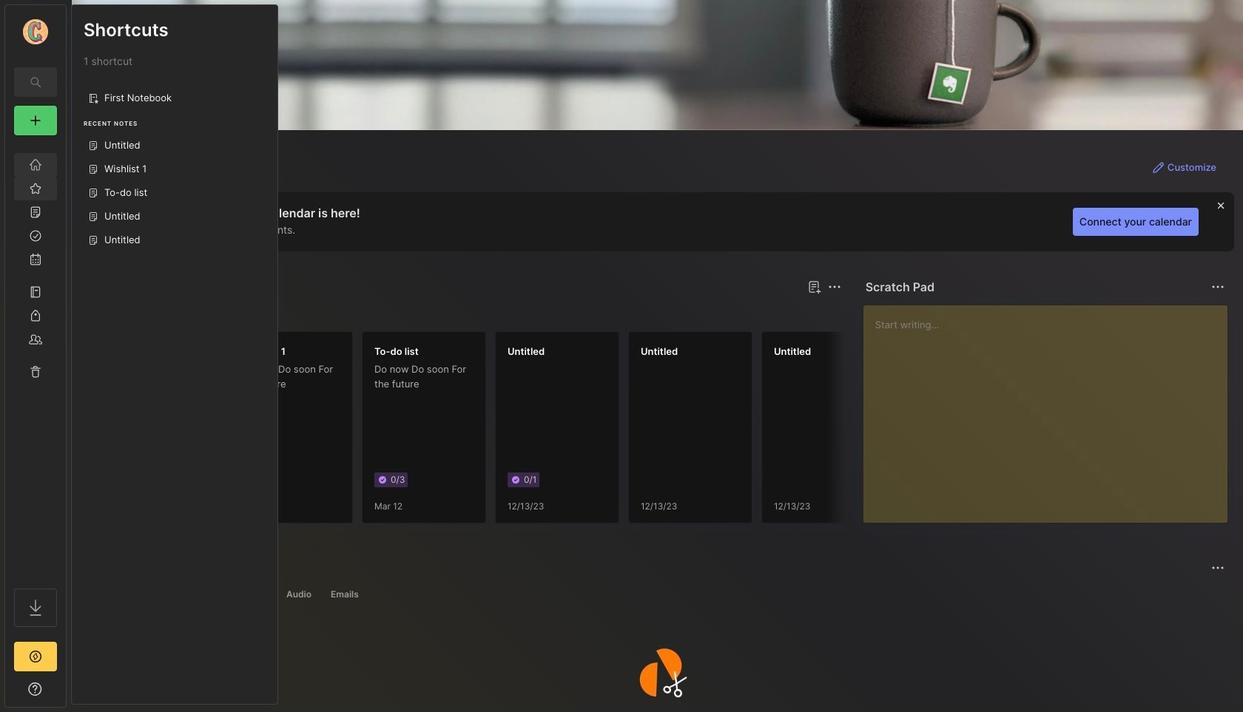 Task type: describe. For each thing, give the bounding box(es) containing it.
tree inside main element
[[5, 144, 66, 576]]

Account field
[[5, 17, 66, 47]]

home image
[[28, 158, 43, 172]]

account image
[[23, 19, 48, 44]]



Task type: locate. For each thing, give the bounding box(es) containing it.
main element
[[0, 0, 71, 713]]

click to expand image
[[65, 686, 76, 703]]

tab list
[[98, 586, 1223, 604]]

WHAT'S NEW field
[[5, 678, 66, 702]]

tree
[[5, 144, 66, 576]]

edit search image
[[27, 73, 44, 91]]

row group
[[96, 332, 1162, 533]]

Start writing… text field
[[876, 306, 1227, 512]]

tab
[[148, 305, 208, 323], [98, 586, 155, 604], [211, 586, 274, 604], [280, 586, 318, 604], [324, 586, 366, 604]]

upgrade image
[[27, 649, 44, 666]]



Task type: vqa. For each thing, say whether or not it's contained in the screenshot.
"Underline" icon
no



